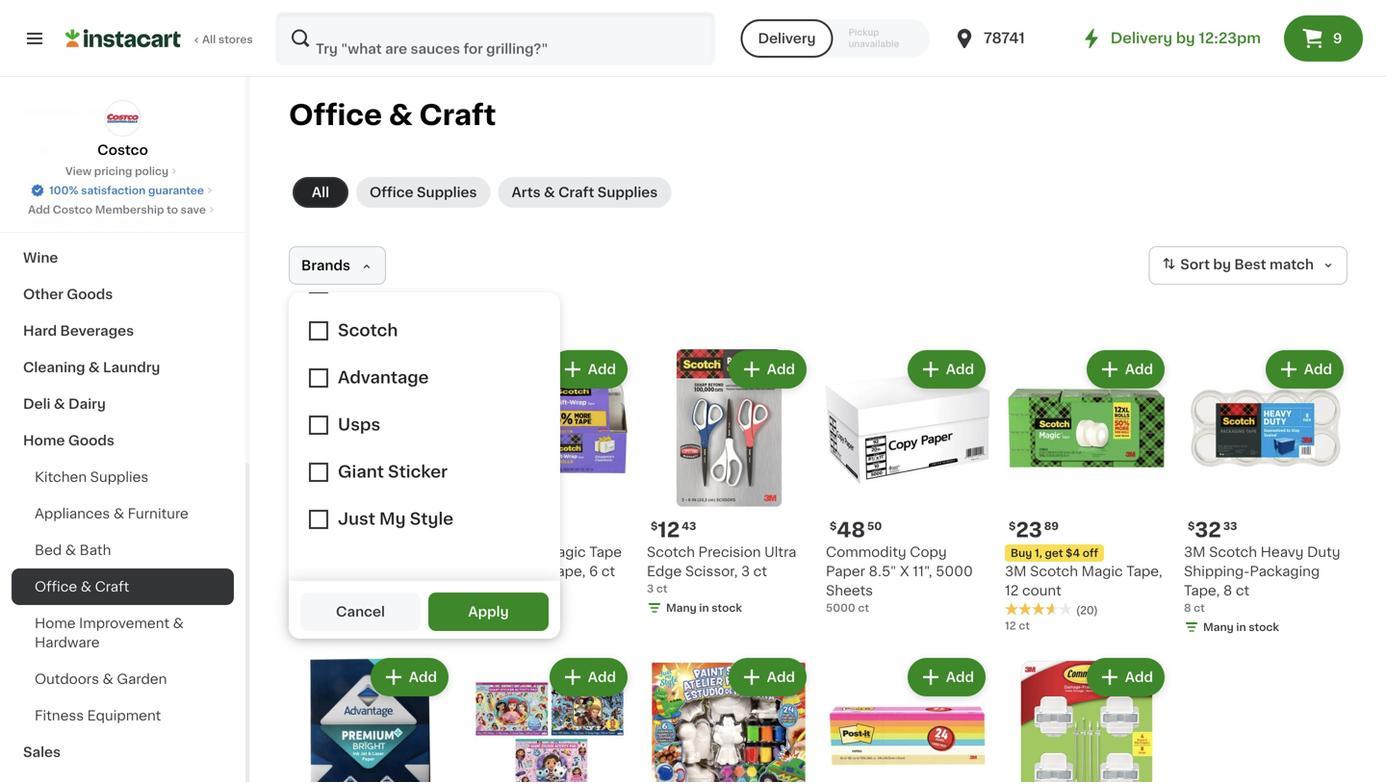 Task type: vqa. For each thing, say whether or not it's contained in the screenshot.
AA corresponding to Kroger Grade AA Cage Free Medium White Eggs 12 ct
no



Task type: locate. For each thing, give the bounding box(es) containing it.
many down edge
[[666, 603, 697, 614]]

0 vertical spatial craft
[[419, 102, 496, 129]]

improvement
[[79, 617, 170, 630]]

magic down off
[[1081, 565, 1123, 578]]

many
[[666, 603, 697, 614], [308, 622, 338, 633], [1203, 622, 1234, 633]]

duty
[[1307, 546, 1340, 559]]

delivery inside button
[[758, 32, 816, 45]]

home up hardware
[[35, 617, 76, 630]]

0 horizontal spatial magic
[[544, 546, 586, 559]]

0 horizontal spatial office & craft
[[35, 580, 129, 594]]

1 vertical spatial magic
[[1081, 565, 1123, 578]]

all for all stores
[[202, 34, 216, 45]]

sort
[[1180, 258, 1210, 272]]

3m down 32
[[1184, 546, 1206, 559]]

& right improvement
[[173, 617, 184, 630]]

1 horizontal spatial craft
[[419, 102, 496, 129]]

$ inside $ 23 89
[[1009, 521, 1016, 532]]

paper down liquor
[[23, 178, 64, 192]]

1 horizontal spatial 3
[[741, 565, 750, 578]]

1 vertical spatial paper
[[826, 565, 865, 578]]

0 vertical spatial 8
[[1223, 584, 1232, 598]]

1 horizontal spatial tape,
[[1126, 565, 1162, 578]]

many in stock
[[666, 603, 742, 614], [308, 622, 384, 633], [1203, 622, 1279, 633]]

office down bed
[[35, 580, 77, 594]]

dairy
[[68, 398, 106, 411]]

1 horizontal spatial by
[[1213, 258, 1231, 272]]

in down cancel
[[341, 622, 351, 633]]

5000 down sheets
[[826, 603, 855, 614]]

50
[[867, 521, 882, 532]]

0 horizontal spatial all
[[202, 34, 216, 45]]

by left 12:23pm
[[1176, 31, 1195, 45]]

2 horizontal spatial supplies
[[598, 186, 658, 199]]

2 horizontal spatial stock
[[1249, 622, 1279, 633]]

goods down view at top
[[67, 178, 113, 192]]

office supplies
[[370, 186, 477, 199]]

(20)
[[1076, 605, 1098, 616]]

magic for tape
[[544, 546, 586, 559]]

0 horizontal spatial by
[[1176, 31, 1195, 45]]

usps
[[289, 546, 326, 559]]

1 vertical spatial 12
[[1005, 584, 1019, 598]]

magic inside 3m scotch magic tape & gift wrap tape, 6 ct 6 ct
[[544, 546, 586, 559]]

add
[[28, 205, 50, 215], [409, 363, 437, 376], [588, 363, 616, 376], [767, 363, 795, 376], [946, 363, 974, 376], [1125, 363, 1153, 376], [1304, 363, 1332, 376], [409, 671, 437, 684], [588, 671, 616, 684], [767, 671, 795, 684], [946, 671, 974, 684], [1125, 671, 1153, 684]]

stock down 3m scotch heavy duty shipping-packaging tape, 8 ct 8 ct at the right of page
[[1249, 622, 1279, 633]]

scotch up edge
[[647, 546, 695, 559]]

0 vertical spatial 3
[[741, 565, 750, 578]]

$
[[651, 521, 658, 532], [830, 521, 837, 532], [1009, 521, 1016, 532], [1188, 521, 1195, 532]]

$ for 32
[[1188, 521, 1195, 532]]

12 left count
[[1005, 584, 1019, 598]]

to
[[167, 205, 178, 215]]

1 horizontal spatial many
[[666, 603, 697, 614]]

outdoors
[[35, 673, 99, 686]]

4 $ from the left
[[1188, 521, 1195, 532]]

craft down bed & bath link
[[95, 580, 129, 594]]

goods for home goods
[[68, 434, 114, 448]]

1st
[[330, 546, 348, 559]]

2 horizontal spatial many
[[1203, 622, 1234, 633]]

paper inside 'commodity copy paper 8.5" x 11", 5000 sheets 5000 ct'
[[826, 565, 865, 578]]

5000 right 11",
[[936, 565, 973, 578]]

$ left 43
[[651, 521, 658, 532]]

office & craft down bed & bath
[[35, 580, 129, 594]]

laundry
[[103, 361, 160, 374]]

1 vertical spatial 8
[[1184, 603, 1191, 614]]

& up bed & bath link
[[113, 507, 124, 521]]

1 vertical spatial office
[[370, 186, 413, 199]]

3m
[[468, 546, 489, 559], [1184, 546, 1206, 559], [1005, 565, 1027, 578]]

2 horizontal spatial craft
[[558, 186, 594, 199]]

office
[[289, 102, 382, 129], [370, 186, 413, 199], [35, 580, 77, 594]]

office & craft inside "office & craft" link
[[35, 580, 129, 594]]

3m up gift
[[468, 546, 489, 559]]

$ inside $ 48 50
[[830, 521, 837, 532]]

deli & dairy link
[[12, 386, 234, 423]]

by right sort
[[1213, 258, 1231, 272]]

tape, inside 3m scotch magic tape & gift wrap tape, 6 ct 6 ct
[[550, 565, 586, 578]]

0 horizontal spatial many in stock
[[308, 622, 384, 633]]

commodity
[[826, 546, 906, 559]]

2 vertical spatial goods
[[68, 434, 114, 448]]

100 down stamps
[[426, 565, 450, 578]]

$ left 50
[[830, 521, 837, 532]]

$ inside $ 12 43
[[651, 521, 658, 532]]

1 vertical spatial home
[[35, 617, 76, 630]]

6 down tape
[[589, 565, 598, 578]]

3m inside 3m scotch heavy duty shipping-packaging tape, 8 ct 8 ct
[[1184, 546, 1206, 559]]

0 vertical spatial best
[[1234, 258, 1266, 272]]

delivery button
[[741, 19, 833, 58]]

0 horizontal spatial stock
[[353, 622, 384, 633]]

many down cancel
[[308, 622, 338, 633]]

89
[[1044, 521, 1059, 532]]

home for home improvement & hardware
[[35, 617, 76, 630]]

many in stock down 3m scotch heavy duty shipping-packaging tape, 8 ct 8 ct at the right of page
[[1203, 622, 1279, 633]]

6 up apply
[[468, 584, 475, 594]]

electronics
[[23, 68, 102, 82]]

costco logo image
[[104, 100, 141, 137]]

3 down edge
[[647, 584, 654, 594]]

& down the bath
[[81, 580, 91, 594]]

& left gift
[[468, 565, 479, 578]]

tape, down shipping-
[[1184, 584, 1220, 598]]

cider
[[74, 105, 112, 118]]

1 vertical spatial goods
[[67, 288, 113, 301]]

tape, right wrap
[[550, 565, 586, 578]]

1 horizontal spatial 100
[[426, 565, 450, 578]]

goods up kitchen supplies
[[68, 434, 114, 448]]

stock down cancel
[[353, 622, 384, 633]]

cleaning & laundry
[[23, 361, 160, 374]]

cleaning
[[23, 361, 85, 374]]

beverages
[[60, 324, 134, 338]]

100
[[426, 565, 450, 578], [289, 603, 308, 614]]

deli
[[23, 398, 51, 411]]

pricing
[[94, 166, 132, 177]]

0 vertical spatial goods
[[67, 178, 113, 192]]

0 vertical spatial paper
[[23, 178, 64, 192]]

scotch inside 3m scotch magic tape & gift wrap tape, 6 ct 6 ct
[[493, 546, 541, 559]]

scotch
[[493, 546, 541, 559], [647, 546, 695, 559], [1209, 546, 1257, 559], [1030, 565, 1078, 578]]

$ inside the $ 32 33
[[1188, 521, 1195, 532]]

0 horizontal spatial 8
[[1184, 603, 1191, 614]]

craft up office supplies
[[419, 102, 496, 129]]

all link
[[293, 177, 348, 208]]

0 vertical spatial 100
[[426, 565, 450, 578]]

supplies inside 'link'
[[90, 471, 149, 484]]

100 down flag
[[289, 603, 308, 614]]

scotch for 3m scotch magic tape, 12 count
[[1030, 565, 1078, 578]]

stock down scotch precision ultra edge scissor, 3 ct 3 ct
[[712, 603, 742, 614]]

$ 12 43
[[651, 520, 696, 540]]

0 horizontal spatial paper
[[23, 178, 64, 192]]

0 horizontal spatial best
[[295, 500, 316, 509]]

paper up sheets
[[826, 565, 865, 578]]

office right all link
[[370, 186, 413, 199]]

1 horizontal spatial in
[[699, 603, 709, 614]]

100%
[[49, 185, 78, 196]]

0 vertical spatial costco
[[97, 143, 148, 157]]

view pricing policy
[[65, 166, 169, 177]]

$ for 48
[[830, 521, 837, 532]]

many in stock for 32
[[1203, 622, 1279, 633]]

0 vertical spatial magic
[[544, 546, 586, 559]]

costco up view pricing policy link
[[97, 143, 148, 157]]

1 vertical spatial craft
[[558, 186, 594, 199]]

paper goods
[[23, 178, 113, 192]]

scotch inside scotch precision ultra edge scissor, 3 ct 3 ct
[[647, 546, 695, 559]]

product group containing 23
[[1005, 347, 1168, 634]]

delivery by 12:23pm link
[[1080, 27, 1261, 50]]

all up brands
[[312, 186, 329, 199]]

goods for other goods
[[67, 288, 113, 301]]

all left stores on the left
[[202, 34, 216, 45]]

tape, left shipping-
[[1126, 565, 1162, 578]]

1 horizontal spatial costco
[[97, 143, 148, 157]]

product group
[[289, 347, 452, 639], [468, 347, 631, 597], [647, 347, 810, 620], [826, 347, 989, 616], [1005, 347, 1168, 634], [1184, 347, 1348, 639], [289, 655, 452, 783], [468, 655, 631, 783], [647, 655, 810, 783], [826, 655, 989, 783], [1005, 655, 1168, 783]]

$ left the 33
[[1188, 521, 1195, 532]]

many in stock down scissor,
[[666, 603, 742, 614]]

6
[[589, 565, 598, 578], [468, 584, 475, 594]]

1 vertical spatial 3
[[647, 584, 654, 594]]

0 vertical spatial all
[[202, 34, 216, 45]]

best left match
[[1234, 258, 1266, 272]]

by for sort
[[1213, 258, 1231, 272]]

1 horizontal spatial magic
[[1081, 565, 1123, 578]]

wrap
[[511, 565, 546, 578]]

electronics link
[[12, 57, 234, 93]]

0 vertical spatial 5000
[[936, 565, 973, 578]]

liquor link
[[12, 130, 234, 167]]

brands button
[[289, 246, 386, 285]]

$4
[[1066, 548, 1080, 559]]

1 vertical spatial 100
[[289, 603, 308, 614]]

goods
[[67, 178, 113, 192], [67, 288, 113, 301], [68, 434, 114, 448]]

best left the seller
[[295, 500, 316, 509]]

1 $ from the left
[[651, 521, 658, 532]]

$ up buy
[[1009, 521, 1016, 532]]

0 horizontal spatial 100
[[289, 603, 308, 614]]

3m for 3m scotch magic tape & gift wrap tape, 6 ct 6 ct
[[468, 546, 489, 559]]

11",
[[913, 565, 932, 578]]

by inside field
[[1213, 258, 1231, 272]]

1 horizontal spatial best
[[1234, 258, 1266, 272]]

in for 12
[[699, 603, 709, 614]]

1 horizontal spatial office & craft
[[289, 102, 496, 129]]

12 down buy
[[1005, 621, 1016, 631]]

$ 23 89
[[1009, 520, 1059, 540]]

save
[[181, 205, 206, 215]]

0 horizontal spatial 3
[[647, 584, 654, 594]]

2 horizontal spatial 3m
[[1184, 546, 1206, 559]]

home inside home improvement & hardware
[[35, 617, 76, 630]]

many for 12
[[666, 603, 697, 614]]

0 vertical spatial home
[[23, 434, 65, 448]]

1 vertical spatial all
[[312, 186, 329, 199]]

wine link
[[12, 240, 234, 276]]

23
[[1016, 520, 1042, 540]]

1 horizontal spatial paper
[[826, 565, 865, 578]]

kitchen supplies link
[[12, 459, 234, 496]]

best seller
[[295, 500, 343, 509]]

1 horizontal spatial stock
[[712, 603, 742, 614]]

stock
[[712, 603, 742, 614], [353, 622, 384, 633], [1249, 622, 1279, 633]]

0 horizontal spatial delivery
[[758, 32, 816, 45]]

many down shipping-
[[1203, 622, 1234, 633]]

0 vertical spatial by
[[1176, 31, 1195, 45]]

3 down precision
[[741, 565, 750, 578]]

1 horizontal spatial 5000
[[936, 565, 973, 578]]

hard beverages link
[[12, 313, 234, 349]]

0 horizontal spatial costco
[[53, 205, 92, 215]]

scotch inside 3m scotch magic tape, 12 count
[[1030, 565, 1078, 578]]

seller
[[318, 500, 343, 509]]

& left "garden"
[[103, 673, 113, 686]]

1 horizontal spatial delivery
[[1111, 31, 1173, 45]]

0 vertical spatial 6
[[589, 565, 598, 578]]

3 $ from the left
[[1009, 521, 1016, 532]]

3m inside 3m scotch magic tape, 12 count
[[1005, 565, 1027, 578]]

3m inside 3m scotch magic tape & gift wrap tape, 6 ct 6 ct
[[468, 546, 489, 559]]

2 horizontal spatial tape,
[[1184, 584, 1220, 598]]

1 vertical spatial by
[[1213, 258, 1231, 272]]

delivery for delivery by 12:23pm
[[1111, 31, 1173, 45]]

tape, inside 3m scotch magic tape, 12 count
[[1126, 565, 1162, 578]]

many in stock down cancel
[[308, 622, 384, 633]]

scotch down get at the bottom right of the page
[[1030, 565, 1078, 578]]

1 horizontal spatial many in stock
[[666, 603, 742, 614]]

0 horizontal spatial 5000
[[826, 603, 855, 614]]

& right health
[[73, 215, 84, 228]]

9
[[1333, 32, 1342, 45]]

1 vertical spatial office & craft
[[35, 580, 129, 594]]

home goods
[[23, 434, 114, 448]]

craft inside "link"
[[558, 186, 594, 199]]

office up all link
[[289, 102, 382, 129]]

magic down $16.78 element
[[544, 546, 586, 559]]

& inside home improvement & hardware
[[173, 617, 184, 630]]

scotch inside 3m scotch heavy duty shipping-packaging tape, 8 ct 8 ct
[[1209, 546, 1257, 559]]

stores
[[218, 34, 253, 45]]

1 horizontal spatial supplies
[[417, 186, 477, 199]]

delivery for delivery
[[758, 32, 816, 45]]

0 horizontal spatial many
[[308, 622, 338, 633]]

class
[[351, 546, 389, 559]]

1 vertical spatial best
[[295, 500, 316, 509]]

0 horizontal spatial tape,
[[550, 565, 586, 578]]

in down 3m scotch heavy duty shipping-packaging tape, 8 ct 8 ct at the right of page
[[1236, 622, 1246, 633]]

1 horizontal spatial all
[[312, 186, 329, 199]]

& right the arts
[[544, 186, 555, 199]]

0 horizontal spatial 3m
[[468, 546, 489, 559]]

2 vertical spatial craft
[[95, 580, 129, 594]]

in for 32
[[1236, 622, 1246, 633]]

None search field
[[275, 12, 716, 65]]

1 horizontal spatial 3m
[[1005, 565, 1027, 578]]

ct inside 'commodity copy paper 8.5" x 11", 5000 sheets 5000 ct'
[[858, 603, 869, 614]]

other goods
[[23, 288, 113, 301]]

craft right the arts
[[558, 186, 594, 199]]

5000
[[936, 565, 973, 578], [826, 603, 855, 614]]

0 horizontal spatial in
[[341, 622, 351, 633]]

fitness
[[35, 709, 84, 723]]

1 horizontal spatial 8
[[1223, 584, 1232, 598]]

scotch up wrap
[[493, 546, 541, 559]]

2 horizontal spatial many in stock
[[1203, 622, 1279, 633]]

kitchen
[[35, 471, 87, 484]]

off
[[1083, 548, 1098, 559]]

scotch for 3m scotch heavy duty shipping-packaging tape, 8 ct 8 ct
[[1209, 546, 1257, 559]]

costco down the 100%
[[53, 205, 92, 215]]

scotch up shipping-
[[1209, 546, 1257, 559]]

in down scissor,
[[699, 603, 709, 614]]

$ 32 33
[[1188, 520, 1237, 540]]

best inside field
[[1234, 258, 1266, 272]]

get
[[1045, 548, 1063, 559]]

2 horizontal spatial in
[[1236, 622, 1246, 633]]

home down deli
[[23, 434, 65, 448]]

beer & cider
[[23, 105, 112, 118]]

12 left 43
[[658, 520, 680, 540]]

1,
[[1035, 548, 1042, 559]]

health & personal care
[[23, 215, 184, 228]]

tape, inside 3m scotch heavy duty shipping-packaging tape, 8 ct 8 ct
[[1184, 584, 1220, 598]]

2 $ from the left
[[830, 521, 837, 532]]

$ for 12
[[651, 521, 658, 532]]

ultra
[[764, 546, 796, 559]]

sheets
[[826, 584, 873, 598]]

office & craft up office supplies link
[[289, 102, 496, 129]]

goods up beverages
[[67, 288, 113, 301]]

3m down buy
[[1005, 565, 1027, 578]]

magic inside 3m scotch magic tape, 12 count
[[1081, 565, 1123, 578]]

0 horizontal spatial supplies
[[90, 471, 149, 484]]

0 horizontal spatial 6
[[468, 584, 475, 594]]



Task type: describe. For each thing, give the bounding box(es) containing it.
product group containing 32
[[1184, 347, 1348, 639]]

home improvement & hardware link
[[12, 605, 234, 661]]

commodity copy paper 8.5" x 11", 5000 sheets 5000 ct
[[826, 546, 973, 614]]

bed & bath link
[[12, 532, 234, 569]]

hardware
[[35, 636, 100, 650]]

guarantee
[[148, 185, 204, 196]]

1 vertical spatial 6
[[468, 584, 475, 594]]

8.5"
[[869, 565, 896, 578]]

supplies inside "link"
[[598, 186, 658, 199]]

Search field
[[277, 13, 714, 64]]

edge
[[647, 565, 682, 578]]

many for 32
[[1203, 622, 1234, 633]]

& up office supplies link
[[389, 102, 413, 129]]

2 vertical spatial office
[[35, 580, 77, 594]]

3m for 3m scotch heavy duty shipping-packaging tape, 8 ct 8 ct
[[1184, 546, 1206, 559]]

sort by
[[1180, 258, 1231, 272]]

product group containing 48
[[826, 347, 989, 616]]

many for 75
[[308, 622, 338, 633]]

other
[[23, 288, 63, 301]]

packaging
[[1250, 565, 1320, 578]]

satisfaction
[[81, 185, 146, 196]]

75
[[329, 521, 342, 532]]

1 horizontal spatial 6
[[589, 565, 598, 578]]

1 vertical spatial 5000
[[826, 603, 855, 614]]

supplies for office supplies
[[417, 186, 477, 199]]

all for all
[[312, 186, 329, 199]]

usps 1st class stamps flag forever stamp, 100 ct 100 ct
[[289, 546, 450, 614]]

best match
[[1234, 258, 1314, 272]]

brands
[[301, 259, 350, 272]]

flag
[[289, 565, 317, 578]]

goods for paper goods
[[67, 178, 113, 192]]

65 75
[[300, 520, 342, 540]]

add costco membership to save
[[28, 205, 206, 215]]

3m scotch magic tape & gift wrap tape, 6 ct 6 ct
[[468, 546, 622, 594]]

sales
[[23, 746, 61, 759]]

bed
[[35, 544, 62, 557]]

stock for 75
[[353, 622, 384, 633]]

arts & craft supplies
[[512, 186, 658, 199]]

$ for 23
[[1009, 521, 1016, 532]]

many in stock for 75
[[308, 622, 384, 633]]

service type group
[[741, 19, 930, 58]]

by for delivery
[[1176, 31, 1195, 45]]

liquor
[[23, 141, 67, 155]]

78741
[[984, 31, 1025, 45]]

equipment
[[87, 709, 161, 723]]

best for best match
[[1234, 258, 1266, 272]]

stock for 12
[[712, 603, 742, 614]]

0 vertical spatial office & craft
[[289, 102, 496, 129]]

arts
[[512, 186, 541, 199]]

sales link
[[12, 734, 234, 771]]

78741 button
[[953, 12, 1068, 65]]

$16.78 element
[[468, 518, 631, 543]]

bed & bath
[[35, 544, 111, 557]]

all stores
[[202, 34, 253, 45]]

& right bed
[[65, 544, 76, 557]]

supplies for kitchen supplies
[[90, 471, 149, 484]]

many in stock for 12
[[666, 603, 742, 614]]

3m for 3m scotch magic tape, 12 count
[[1005, 565, 1027, 578]]

furniture
[[128, 507, 189, 521]]

cancel
[[336, 605, 385, 619]]

$ 48 50
[[830, 520, 882, 540]]

garden
[[117, 673, 167, 686]]

appliances
[[35, 507, 110, 521]]

home goods link
[[12, 423, 234, 459]]

& right deli
[[54, 398, 65, 411]]

32
[[1195, 520, 1221, 540]]

& down beverages
[[88, 361, 100, 374]]

apply button
[[428, 593, 549, 631]]

12 inside 3m scotch magic tape, 12 count
[[1005, 584, 1019, 598]]

100% satisfaction guarantee
[[49, 185, 204, 196]]

outdoors & garden
[[35, 673, 167, 686]]

0 vertical spatial 12
[[658, 520, 680, 540]]

office & craft link
[[12, 569, 234, 605]]

home for home goods
[[23, 434, 65, 448]]

best for best seller
[[295, 500, 316, 509]]

0 vertical spatial office
[[289, 102, 382, 129]]

stock for 32
[[1249, 622, 1279, 633]]

scotch precision ultra edge scissor, 3 ct 3 ct
[[647, 546, 796, 594]]

buy 1, get $4 off
[[1011, 548, 1098, 559]]

stamps
[[392, 546, 444, 559]]

paper inside paper goods link
[[23, 178, 64, 192]]

heavy
[[1261, 546, 1304, 559]]

hard
[[23, 324, 57, 338]]

cleaning & laundry link
[[12, 349, 234, 386]]

count
[[1022, 584, 1061, 598]]

membership
[[95, 205, 164, 215]]

outdoors & garden link
[[12, 661, 234, 698]]

buy
[[1011, 548, 1032, 559]]

& right beer
[[59, 105, 70, 118]]

other goods link
[[12, 276, 234, 313]]

beer
[[23, 105, 56, 118]]

cancel button
[[300, 593, 421, 631]]

9 button
[[1284, 15, 1363, 62]]

forever
[[321, 565, 372, 578]]

stamp,
[[375, 565, 423, 578]]

personal
[[87, 215, 148, 228]]

& inside 3m scotch magic tape & gift wrap tape, 6 ct 6 ct
[[468, 565, 479, 578]]

magic for tape,
[[1081, 565, 1123, 578]]

product group containing 12
[[647, 347, 810, 620]]

health & personal care link
[[12, 203, 234, 240]]

43
[[682, 521, 696, 532]]

in for 75
[[341, 622, 351, 633]]

all stores link
[[65, 12, 254, 65]]

gift
[[482, 565, 508, 578]]

0 horizontal spatial craft
[[95, 580, 129, 594]]

add costco membership to save link
[[28, 202, 217, 218]]

scotch for 3m scotch magic tape & gift wrap tape, 6 ct 6 ct
[[493, 546, 541, 559]]

appliances & furniture link
[[12, 496, 234, 532]]

1 vertical spatial costco
[[53, 205, 92, 215]]

& inside "link"
[[544, 186, 555, 199]]

beer & cider link
[[12, 93, 234, 130]]

2 vertical spatial 12
[[1005, 621, 1016, 631]]

3m scotch heavy duty shipping-packaging tape, 8 ct 8 ct
[[1184, 546, 1340, 614]]

fitness equipment
[[35, 709, 161, 723]]

home improvement & hardware
[[35, 617, 184, 650]]

deli & dairy
[[23, 398, 106, 411]]

x
[[900, 565, 909, 578]]

product group containing 65
[[289, 347, 452, 639]]

instacart logo image
[[65, 27, 181, 50]]

precision
[[698, 546, 761, 559]]

Best match Sort by field
[[1149, 246, 1348, 285]]

3m scotch magic tape, 12 count
[[1005, 565, 1162, 598]]

match
[[1270, 258, 1314, 272]]



